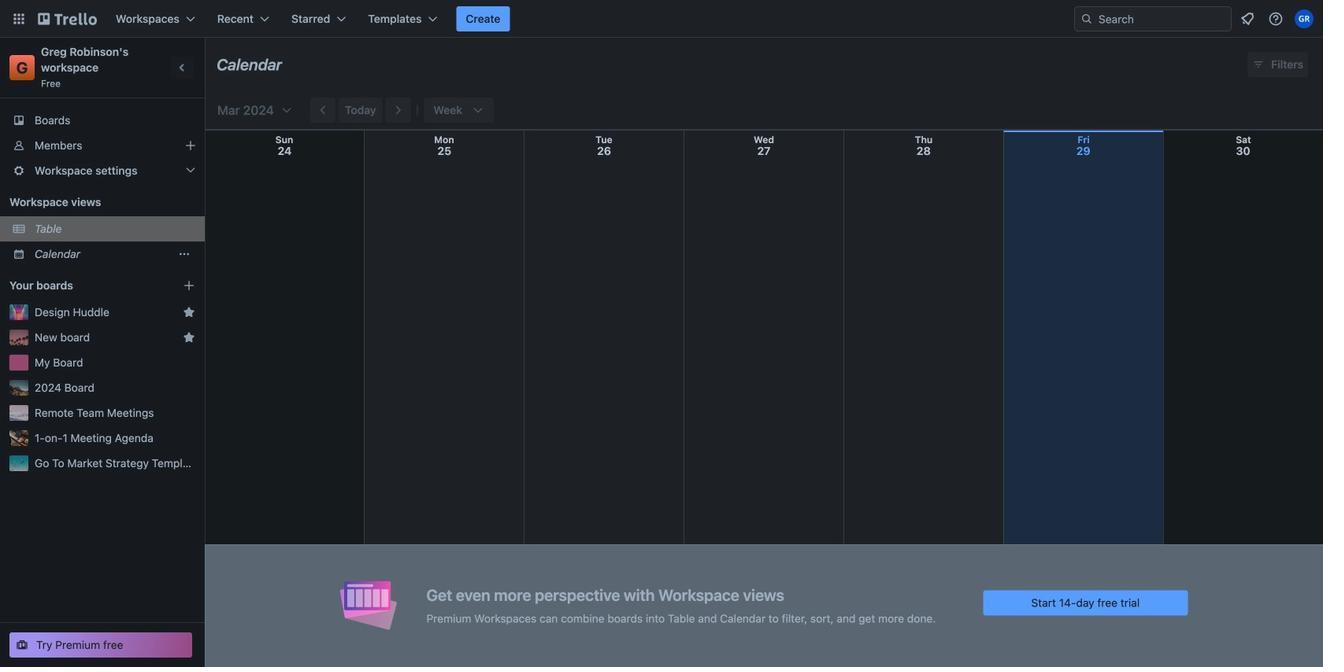 Task type: vqa. For each thing, say whether or not it's contained in the screenshot.
2nd Starred Icon from the bottom of the page
yes



Task type: describe. For each thing, give the bounding box(es) containing it.
1 starred icon image from the top
[[183, 306, 195, 319]]

Search field
[[1074, 6, 1232, 32]]

open information menu image
[[1268, 11, 1284, 27]]

0 notifications image
[[1238, 9, 1257, 28]]

2 starred icon image from the top
[[183, 332, 195, 344]]

search image
[[1080, 13, 1093, 25]]

greg robinson (gregrobinson96) image
[[1295, 9, 1314, 28]]

workspace navigation collapse icon image
[[172, 57, 194, 79]]

primary element
[[0, 0, 1323, 38]]



Task type: locate. For each thing, give the bounding box(es) containing it.
starred icon image
[[183, 306, 195, 319], [183, 332, 195, 344]]

workspace actions menu image
[[178, 248, 191, 261]]

1 vertical spatial starred icon image
[[183, 332, 195, 344]]

add board image
[[183, 280, 195, 292]]

None text field
[[217, 50, 282, 80]]

your boards with 7 items element
[[9, 276, 159, 295]]

back to home image
[[38, 6, 97, 32]]

0 vertical spatial starred icon image
[[183, 306, 195, 319]]



